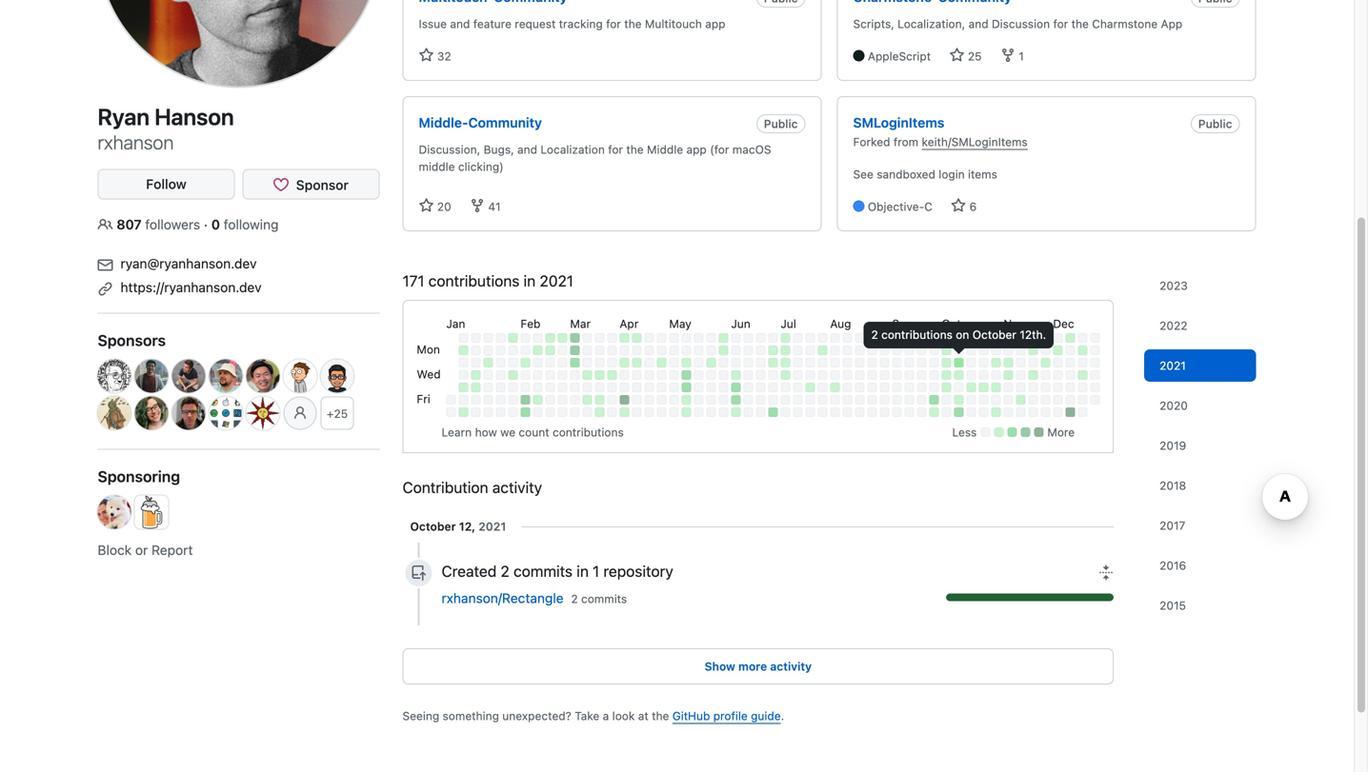 Task type: vqa. For each thing, say whether or not it's contained in the screenshot.
Forked
yes



Task type: locate. For each thing, give the bounding box(es) containing it.
100% of commits in october were made to rxhanson/rectangle image
[[946, 594, 1114, 602], [946, 594, 1114, 602]]

tooltip
[[864, 322, 1054, 349]]

1 horizontal spatial contributions
[[553, 426, 624, 439]]

1 public from the left
[[764, 117, 798, 131]]

for right "localization"
[[608, 143, 623, 156]]

2016 link
[[1145, 550, 1257, 582]]

footer
[[0, 735, 1354, 773]]

2
[[501, 563, 510, 581], [571, 593, 578, 606]]

activity right the more on the bottom right
[[770, 660, 812, 674]]

ryan@ryanhanson.dev
[[121, 256, 257, 272]]

2015 link
[[1145, 590, 1257, 622]]

0 horizontal spatial and
[[450, 17, 470, 31]]

stars image down "issue"
[[419, 48, 434, 63]]

we
[[500, 426, 516, 439]]

1 vertical spatial app
[[687, 143, 707, 156]]

1 horizontal spatial and
[[518, 143, 538, 156]]

stars image inside '32' link
[[419, 48, 434, 63]]

in
[[524, 272, 536, 290], [577, 563, 589, 581]]

contribution activity
[[403, 479, 542, 497]]

1 vertical spatial commits
[[581, 593, 627, 606]]

0 horizontal spatial 1
[[593, 563, 600, 581]]

0 horizontal spatial in
[[524, 272, 536, 290]]

the left charmstone
[[1072, 17, 1089, 31]]

0 horizontal spatial activity
[[492, 479, 542, 497]]

login
[[939, 168, 965, 181]]

2 inside created 2             commits in             1             repository button
[[501, 563, 510, 581]]

@chrisshyi image
[[209, 397, 243, 430]]

2020
[[1160, 399, 1188, 413]]

0 vertical spatial 1
[[1016, 50, 1024, 63]]

for right tracking
[[606, 17, 621, 31]]

1 vertical spatial activity
[[770, 660, 812, 674]]

middle-
[[419, 115, 468, 131]]

+25
[[327, 407, 348, 421]]

2021 up mar
[[540, 272, 574, 290]]

sponsor
[[296, 177, 349, 193]]

stars image down middle
[[419, 198, 434, 213]]

issue and feature request tracking for the multitouch app
[[419, 17, 726, 31]]

sponsoring
[[98, 468, 180, 486]]

for for scripts, localization, and discussion for the charmstone app
[[1054, 17, 1069, 31]]

public
[[764, 117, 798, 131], [1199, 117, 1233, 131]]

objective-c
[[868, 200, 933, 213]]

stars image inside 20 link
[[419, 198, 434, 213]]

smloginitems link
[[853, 115, 945, 131]]

32 link
[[419, 48, 451, 65]]

app inside discussion, bugs, and localization for the middle app (for macos middle clicking)
[[687, 143, 707, 156]]

1 horizontal spatial public
[[1199, 117, 1233, 131]]

2 inside 'rxhanson/rectangle 2 commits'
[[571, 593, 578, 606]]

1 vertical spatial in
[[577, 563, 589, 581]]

sandboxed
[[877, 168, 936, 181]]

the
[[624, 17, 642, 31], [1072, 17, 1089, 31], [626, 143, 644, 156], [652, 710, 669, 723]]

localization
[[541, 143, 605, 156]]

from
[[894, 135, 919, 149]]

1 horizontal spatial activity
[[770, 660, 812, 674]]

in up 2 commits link
[[577, 563, 589, 581]]

public for smloginitems
[[1199, 117, 1233, 131]]

commits up 'rxhanson/rectangle 2 commits' in the left bottom of the page
[[514, 563, 573, 581]]

0 horizontal spatial public
[[764, 117, 798, 131]]

and up 25
[[969, 17, 989, 31]]

1 horizontal spatial 2021
[[540, 272, 574, 290]]

1 up 2 commits link
[[593, 563, 600, 581]]

jan
[[446, 317, 465, 331]]

sep
[[892, 317, 913, 331]]

clicking)
[[458, 160, 504, 173]]

2 horizontal spatial and
[[969, 17, 989, 31]]

2 down created 2             commits in             1             repository
[[571, 593, 578, 606]]

contributions right "count"
[[553, 426, 624, 439]]

0 vertical spatial commits
[[514, 563, 573, 581]]

@gulci image
[[246, 397, 280, 430]]

1 vertical spatial 1
[[593, 563, 600, 581]]

@homebrew image
[[135, 496, 168, 529]]

link image
[[98, 282, 113, 297]]

charmstone
[[1092, 17, 1158, 31]]

created 2             commits in             1             repository
[[442, 563, 674, 581]]

and inside discussion, bugs, and localization for the middle app (for macos middle clicking)
[[518, 143, 538, 156]]

2021
[[540, 272, 574, 290], [1160, 359, 1186, 373], [479, 520, 506, 534]]

commits
[[514, 563, 573, 581], [581, 593, 627, 606]]

1 down discussion
[[1016, 50, 1024, 63]]

grid
[[414, 313, 1103, 420]]

feature
[[473, 17, 512, 31]]

for inside discussion, bugs, and localization for the middle app (for macos middle clicking)
[[608, 143, 623, 156]]

hanson
[[155, 103, 234, 130]]

unexpected?
[[502, 710, 572, 723]]

0 horizontal spatial commits
[[514, 563, 573, 581]]

commits inside button
[[514, 563, 573, 581]]

2021 right the 12,
[[479, 520, 506, 534]]

Follow rxhanson submit
[[98, 169, 235, 200]]

app left the (for
[[687, 143, 707, 156]]

how
[[475, 426, 497, 439]]

for right discussion
[[1054, 17, 1069, 31]]

localization,
[[898, 17, 966, 31]]

count
[[519, 426, 550, 439]]

and for discussion, bugs, and localization for the middle app (for macos middle clicking)
[[518, 143, 538, 156]]

contributions up jan
[[429, 272, 520, 290]]

@sindresorhus image
[[98, 496, 131, 529]]

github
[[673, 710, 710, 723]]

cell
[[459, 333, 468, 343], [471, 333, 481, 343], [483, 333, 493, 343], [496, 333, 505, 343], [508, 333, 518, 343], [521, 333, 530, 343], [533, 333, 543, 343], [545, 333, 555, 343], [558, 333, 567, 343], [570, 333, 580, 343], [583, 333, 592, 343], [595, 333, 605, 343], [607, 333, 617, 343], [620, 333, 629, 343], [632, 333, 642, 343], [645, 333, 654, 343], [657, 333, 666, 343], [669, 333, 679, 343], [682, 333, 691, 343], [694, 333, 704, 343], [707, 333, 716, 343], [719, 333, 728, 343], [731, 333, 741, 343], [744, 333, 753, 343], [756, 333, 766, 343], [768, 333, 778, 343], [781, 333, 790, 343], [793, 333, 803, 343], [806, 333, 815, 343], [818, 333, 828, 343], [830, 333, 840, 343], [843, 333, 852, 343], [855, 333, 865, 343], [1053, 333, 1063, 343], [1066, 333, 1075, 343], [1078, 333, 1088, 343], [1091, 333, 1100, 343], [459, 346, 468, 355], [471, 346, 481, 355], [483, 346, 493, 355], [496, 346, 505, 355], [508, 346, 518, 355], [521, 346, 530, 355], [533, 346, 543, 355], [545, 346, 555, 355], [558, 346, 567, 355], [570, 346, 580, 355], [583, 346, 592, 355], [595, 346, 605, 355], [607, 346, 617, 355], [620, 346, 629, 355], [632, 346, 642, 355], [645, 346, 654, 355], [657, 346, 666, 355], [669, 346, 679, 355], [682, 346, 691, 355], [694, 346, 704, 355], [707, 346, 716, 355], [719, 346, 728, 355], [731, 346, 741, 355], [744, 346, 753, 355], [756, 346, 766, 355], [768, 346, 778, 355], [781, 346, 790, 355], [793, 346, 803, 355], [806, 346, 815, 355], [818, 346, 828, 355], [830, 346, 840, 355], [843, 346, 852, 355], [855, 346, 865, 355], [1053, 346, 1063, 355], [1066, 346, 1075, 355], [1078, 346, 1088, 355], [1091, 346, 1100, 355], [459, 358, 468, 368], [471, 358, 481, 368], [483, 358, 493, 368], [496, 358, 505, 368], [508, 358, 518, 368], [521, 358, 530, 368], [533, 358, 543, 368], [545, 358, 555, 368], [558, 358, 567, 368], [570, 358, 580, 368], [583, 358, 592, 368], [595, 358, 605, 368], [607, 358, 617, 368], [620, 358, 629, 368], [632, 358, 642, 368], [645, 358, 654, 368], [657, 358, 666, 368], [669, 358, 679, 368], [682, 358, 691, 368], [694, 358, 704, 368], [707, 358, 716, 368], [719, 358, 728, 368], [731, 358, 741, 368], [744, 358, 753, 368], [756, 358, 766, 368], [768, 358, 778, 368], [781, 358, 790, 368], [793, 358, 803, 368], [806, 358, 815, 368], [818, 358, 828, 368], [830, 358, 840, 368], [843, 358, 852, 368], [855, 358, 865, 368], [868, 358, 877, 368], [880, 358, 889, 368], [892, 358, 902, 368], [905, 358, 914, 368], [917, 358, 927, 368], [930, 358, 939, 368], [942, 358, 951, 368], [954, 358, 964, 368], [967, 358, 976, 368], [979, 358, 989, 368], [991, 358, 1001, 368], [1004, 358, 1013, 368], [1016, 358, 1026, 368], [1029, 358, 1038, 368], [1041, 358, 1051, 368], [1053, 358, 1063, 368], [1066, 358, 1075, 368], [1078, 358, 1088, 368], [1091, 358, 1100, 368], [459, 371, 468, 380], [471, 371, 481, 380], [483, 371, 493, 380], [496, 371, 505, 380], [508, 371, 518, 380], [521, 371, 530, 380], [533, 371, 543, 380], [545, 371, 555, 380], [558, 371, 567, 380], [570, 371, 580, 380], [583, 371, 592, 380], [595, 371, 605, 380], [607, 371, 617, 380], [620, 371, 629, 380], [632, 371, 642, 380], [645, 371, 654, 380], [657, 371, 666, 380], [669, 371, 679, 380], [682, 371, 691, 380], [694, 371, 704, 380], [707, 371, 716, 380], [719, 371, 728, 380], [731, 371, 741, 380], [744, 371, 753, 380], [756, 371, 766, 380], [768, 371, 778, 380], [781, 371, 790, 380], [793, 371, 803, 380], [806, 371, 815, 380], [818, 371, 828, 380], [830, 371, 840, 380], [843, 371, 852, 380], [855, 371, 865, 380], [868, 371, 877, 380], [880, 371, 889, 380], [892, 371, 902, 380], [905, 371, 914, 380], [917, 371, 927, 380], [930, 371, 939, 380], [942, 371, 951, 380], [954, 371, 964, 380], [967, 371, 976, 380], [979, 371, 989, 380], [991, 371, 1001, 380], [1004, 371, 1013, 380], [1016, 371, 1026, 380], [1029, 371, 1038, 380], [1041, 371, 1051, 380], [1053, 371, 1063, 380], [1066, 371, 1075, 380], [1078, 371, 1088, 380], [1091, 371, 1100, 380], [459, 383, 468, 393], [471, 383, 481, 393], [483, 383, 493, 393], [496, 383, 505, 393], [508, 383, 518, 393], [521, 383, 530, 393], [533, 383, 543, 393], [545, 383, 555, 393], [558, 383, 567, 393], [570, 383, 580, 393], [583, 383, 592, 393], [595, 383, 605, 393], [607, 383, 617, 393], [620, 383, 629, 393], [632, 383, 642, 393], [645, 383, 654, 393], [657, 383, 666, 393], [669, 383, 679, 393], [682, 383, 691, 393], [694, 383, 704, 393], [707, 383, 716, 393], [719, 383, 728, 393], [731, 383, 741, 393], [744, 383, 753, 393], [756, 383, 766, 393], [768, 383, 778, 393], [781, 383, 790, 393], [793, 383, 803, 393], [806, 383, 815, 393], [818, 383, 828, 393], [830, 383, 840, 393], [843, 383, 852, 393], [855, 383, 865, 393], [868, 383, 877, 393], [880, 383, 889, 393], [892, 383, 902, 393], [905, 383, 914, 393], [917, 383, 927, 393], [930, 383, 939, 393], [942, 383, 951, 393], [954, 383, 964, 393], [967, 383, 976, 393], [979, 383, 989, 393], [991, 383, 1001, 393], [1004, 383, 1013, 393], [1016, 383, 1026, 393], [1029, 383, 1038, 393], [1041, 383, 1051, 393], [1053, 383, 1063, 393], [1066, 383, 1075, 393], [1078, 383, 1088, 393], [1091, 383, 1100, 393], [446, 395, 456, 405], [459, 395, 468, 405], [471, 395, 481, 405], [483, 395, 493, 405], [496, 395, 505, 405], [508, 395, 518, 405], [521, 395, 530, 405], [533, 395, 543, 405], [545, 395, 555, 405], [558, 395, 567, 405], [570, 395, 580, 405], [583, 395, 592, 405], [595, 395, 605, 405], [607, 395, 617, 405], [620, 395, 629, 405], [632, 395, 642, 405], [645, 395, 654, 405], [657, 395, 666, 405], [669, 395, 679, 405], [682, 395, 691, 405], [694, 395, 704, 405], [707, 395, 716, 405], [719, 395, 728, 405], [731, 395, 741, 405], [744, 395, 753, 405], [756, 395, 766, 405], [768, 395, 778, 405], [781, 395, 790, 405], [793, 395, 803, 405], [806, 395, 815, 405], [818, 395, 828, 405], [830, 395, 840, 405], [843, 395, 852, 405], [855, 395, 865, 405], [868, 395, 877, 405], [880, 395, 889, 405], [892, 395, 902, 405], [905, 395, 914, 405], [917, 395, 927, 405], [930, 395, 939, 405], [942, 395, 951, 405], [954, 395, 964, 405], [967, 395, 976, 405], [979, 395, 989, 405], [991, 395, 1001, 405], [1004, 395, 1013, 405], [1016, 395, 1026, 405], [1029, 395, 1038, 405], [1041, 395, 1051, 405], [1053, 395, 1063, 405], [1066, 395, 1075, 405], [1078, 395, 1088, 405], [1091, 395, 1100, 405], [446, 408, 456, 417], [459, 408, 468, 417], [471, 408, 481, 417], [483, 408, 493, 417], [496, 408, 505, 417], [508, 408, 518, 417], [521, 408, 530, 417], [533, 408, 543, 417], [545, 408, 555, 417], [558, 408, 567, 417], [570, 408, 580, 417], [583, 408, 592, 417], [595, 408, 605, 417], [607, 408, 617, 417], [620, 408, 629, 417], [632, 408, 642, 417], [645, 408, 654, 417], [657, 408, 666, 417], [669, 408, 679, 417], [682, 408, 691, 417], [694, 408, 704, 417], [707, 408, 716, 417], [719, 408, 728, 417], [731, 408, 741, 417], [744, 408, 753, 417], [756, 408, 766, 417], [768, 408, 778, 417], [781, 408, 790, 417], [793, 408, 803, 417], [806, 408, 815, 417], [818, 408, 828, 417], [830, 408, 840, 417], [843, 408, 852, 417], [855, 408, 865, 417], [868, 408, 877, 417], [880, 408, 889, 417], [892, 408, 902, 417], [905, 408, 914, 417], [917, 408, 927, 417], [930, 408, 939, 417], [942, 408, 951, 417], [954, 408, 964, 417], [967, 408, 976, 417], [979, 408, 989, 417], [991, 408, 1001, 417], [1004, 408, 1013, 417], [1016, 408, 1026, 417], [1029, 408, 1038, 417], [1041, 408, 1051, 417], [1053, 408, 1063, 417], [1066, 408, 1075, 417], [1078, 408, 1088, 417]]

request
[[515, 17, 556, 31]]

2 horizontal spatial 2021
[[1160, 359, 1186, 373]]

and for scripts, localization, and discussion for the charmstone app
[[969, 17, 989, 31]]

0 horizontal spatial 2021
[[479, 520, 506, 534]]

grid containing jan
[[414, 313, 1103, 420]]

2 up the rxhanson/rectangle
[[501, 563, 510, 581]]

0 vertical spatial in
[[524, 272, 536, 290]]

scripts,
[[853, 17, 895, 31]]

commits down repository
[[581, 593, 627, 606]]

2017
[[1160, 519, 1186, 533]]

mail image
[[98, 258, 113, 273]]

less
[[953, 426, 977, 439]]

and right bugs, at the top of the page
[[518, 143, 538, 156]]

collapse image
[[1099, 566, 1114, 581]]

0 horizontal spatial 2
[[501, 563, 510, 581]]

stars image for 20
[[419, 198, 434, 213]]

1 vertical spatial contributions
[[553, 426, 624, 439]]

jun
[[731, 317, 751, 331]]

keith/smloginitems
[[922, 135, 1028, 149]]

commits inside 'rxhanson/rectangle 2 commits'
[[581, 593, 627, 606]]

stars image for 6
[[951, 198, 967, 213]]

at
[[638, 710, 649, 723]]

app right multitouch on the top of page
[[705, 17, 726, 31]]

1 horizontal spatial commits
[[581, 593, 627, 606]]

the left multitouch on the top of page
[[624, 17, 642, 31]]

activity down we
[[492, 479, 542, 497]]

in up feb
[[524, 272, 536, 290]]

the left middle
[[626, 143, 644, 156]]

stars image right c
[[951, 198, 967, 213]]

tracking
[[559, 17, 603, 31]]

171
[[403, 272, 425, 290]]

· 0 following
[[204, 217, 279, 233]]

1 horizontal spatial in
[[577, 563, 589, 581]]

2018
[[1160, 479, 1187, 493]]

objective-
[[868, 200, 925, 213]]

1 horizontal spatial 2
[[571, 593, 578, 606]]

private sponsor image
[[293, 406, 308, 421]]

20 link
[[419, 198, 451, 215]]

0 vertical spatial 2
[[501, 563, 510, 581]]

2 public from the left
[[1199, 117, 1233, 131]]

created
[[442, 563, 497, 581]]

guide
[[751, 710, 781, 723]]

ryan
[[98, 103, 150, 130]]

more
[[1048, 426, 1075, 439]]

fork image
[[1001, 48, 1016, 63]]

@aslilac image
[[135, 397, 168, 430]]

807
[[117, 217, 142, 233]]

@mikejohnpage image
[[284, 360, 317, 393]]

and right "issue"
[[450, 17, 470, 31]]

ryan hanson rxhanson
[[98, 103, 234, 153]]

6
[[967, 200, 977, 213]]

show more activity button
[[403, 649, 1114, 685]]

stars image inside '6' link
[[951, 198, 967, 213]]

report
[[152, 543, 193, 558]]

@deltamualpha image
[[98, 360, 131, 393]]

1 vertical spatial 2021
[[1160, 359, 1186, 373]]

0 horizontal spatial contributions
[[429, 272, 520, 290]]

applescript
[[868, 50, 931, 63]]

stars image
[[419, 48, 434, 63], [419, 198, 434, 213], [951, 198, 967, 213]]

sponsors
[[98, 332, 166, 350]]

and
[[450, 17, 470, 31], [969, 17, 989, 31], [518, 143, 538, 156]]

stars image
[[950, 48, 965, 63]]

see sandboxed login items
[[853, 168, 998, 181]]

2015
[[1160, 599, 1186, 613]]

2021 inside 2021 link
[[1160, 359, 1186, 373]]

+25 link
[[327, 407, 348, 421]]

2 for created
[[501, 563, 510, 581]]

1 vertical spatial 2
[[571, 593, 578, 606]]

2021 down 2022
[[1160, 359, 1186, 373]]

2022 link
[[1145, 310, 1257, 342]]



Task type: describe. For each thing, give the bounding box(es) containing it.
something
[[443, 710, 499, 723]]

middle-community link
[[419, 115, 542, 131]]

app
[[1161, 17, 1183, 31]]

0 vertical spatial activity
[[492, 479, 542, 497]]

issue
[[419, 17, 447, 31]]

41
[[485, 200, 501, 213]]

@samuela image
[[172, 360, 205, 393]]

github profile guide link
[[673, 710, 781, 723]]

seeing
[[403, 710, 439, 723]]

ryan@ryanhanson.dev link
[[121, 256, 257, 272]]

created 2             commits in             1             repository button
[[442, 562, 1114, 581]]

learn how we count contributions link
[[442, 426, 624, 439]]

rxhanson/rectangle link
[[442, 591, 564, 607]]

mar
[[570, 317, 591, 331]]

in inside button
[[577, 563, 589, 581]]

middle
[[419, 160, 455, 173]]

community
[[468, 115, 542, 131]]

a
[[603, 710, 609, 723]]

wed
[[417, 368, 441, 381]]

see
[[853, 168, 874, 181]]

2020 link
[[1145, 390, 1257, 422]]

apr
[[620, 317, 639, 331]]

2023
[[1160, 279, 1188, 293]]

mon
[[417, 343, 440, 356]]

the right at
[[652, 710, 669, 723]]

the inside discussion, bugs, and localization for the middle app (for macos middle clicking)
[[626, 143, 644, 156]]

repository
[[604, 563, 674, 581]]

2023 link
[[1145, 270, 1257, 302]]

stars image for 32
[[419, 48, 434, 63]]

for for discussion, bugs, and localization for the middle app (for macos middle clicking)
[[608, 143, 623, 156]]

feb
[[521, 317, 541, 331]]

or
[[135, 543, 148, 558]]

sponsor link
[[243, 169, 380, 200]]

@jyc image
[[246, 360, 280, 393]]

following
[[224, 217, 279, 233]]

20
[[434, 200, 451, 213]]

may
[[669, 317, 692, 331]]

october
[[410, 520, 456, 534]]

2021 link
[[1145, 350, 1257, 382]]

october 12, 2021
[[410, 520, 506, 534]]

heart image
[[274, 177, 289, 193]]

dec
[[1053, 317, 1075, 331]]

c
[[925, 200, 933, 213]]

25 link
[[950, 48, 982, 65]]

1 link
[[1001, 48, 1024, 65]]

12,
[[459, 520, 476, 534]]

@solkaz image
[[135, 360, 168, 393]]

block or report button
[[98, 541, 193, 561]]

2 commits link
[[571, 593, 627, 606]]

2 vertical spatial 2021
[[479, 520, 506, 534]]

rxhanson/rectangle 2 commits
[[442, 591, 627, 607]]

@robmcguinness image
[[172, 397, 205, 430]]

1 horizontal spatial 1
[[1016, 50, 1024, 63]]

2 for rxhanson/rectangle
[[571, 593, 578, 606]]

@mrdavidlaing image
[[321, 360, 354, 393]]

seeing something unexpected? take a look at the github profile guide .
[[403, 710, 784, 723]]

2019
[[1160, 439, 1187, 453]]

41 link
[[470, 198, 501, 215]]

keith/smloginitems link
[[922, 135, 1028, 149]]

0 vertical spatial 2021
[[540, 272, 574, 290]]

forked from keith/smloginitems
[[853, 135, 1028, 149]]

smloginitems
[[853, 115, 945, 131]]

6 link
[[951, 198, 977, 215]]

25
[[965, 50, 982, 63]]

1 inside button
[[593, 563, 600, 581]]

2016
[[1160, 559, 1187, 573]]

2017 link
[[1145, 510, 1257, 542]]

fri
[[417, 393, 431, 406]]

more
[[739, 660, 767, 674]]

contribution
[[403, 479, 488, 497]]

rxhanson/rectangle
[[442, 591, 564, 607]]

forked
[[853, 135, 891, 149]]

forks image
[[470, 198, 485, 213]]

0 vertical spatial app
[[705, 17, 726, 31]]

public for middle-community
[[764, 117, 798, 131]]

discussion, bugs, and localization for the middle app (for macos middle clicking)
[[419, 143, 771, 173]]

807 followers
[[117, 217, 204, 233]]

nov
[[1004, 317, 1025, 331]]

jul
[[781, 317, 797, 331]]

look
[[612, 710, 635, 723]]

people image
[[98, 217, 113, 233]]

0 vertical spatial contributions
[[429, 272, 520, 290]]

oct
[[942, 317, 961, 331]]

block
[[98, 543, 132, 558]]

@iharkatkavets image
[[209, 360, 243, 393]]

2019 link
[[1145, 430, 1257, 462]]

repo push image
[[411, 566, 426, 581]]

activity inside button
[[770, 660, 812, 674]]

middle
[[647, 143, 683, 156]]

commits for rxhanson/rectangle
[[581, 593, 627, 606]]

commits for created
[[514, 563, 573, 581]]

followers
[[145, 217, 200, 233]]

32
[[434, 50, 451, 63]]

.
[[781, 710, 784, 723]]

email: ryan@ryanhanson.dev element
[[98, 250, 380, 274]]

profile
[[714, 710, 748, 723]]

show more activity
[[705, 660, 812, 674]]

multitouch
[[645, 17, 702, 31]]

learn how we count contributions
[[442, 426, 624, 439]]

(for
[[710, 143, 729, 156]]

@purajit image
[[98, 397, 131, 430]]

2022
[[1160, 319, 1188, 333]]



